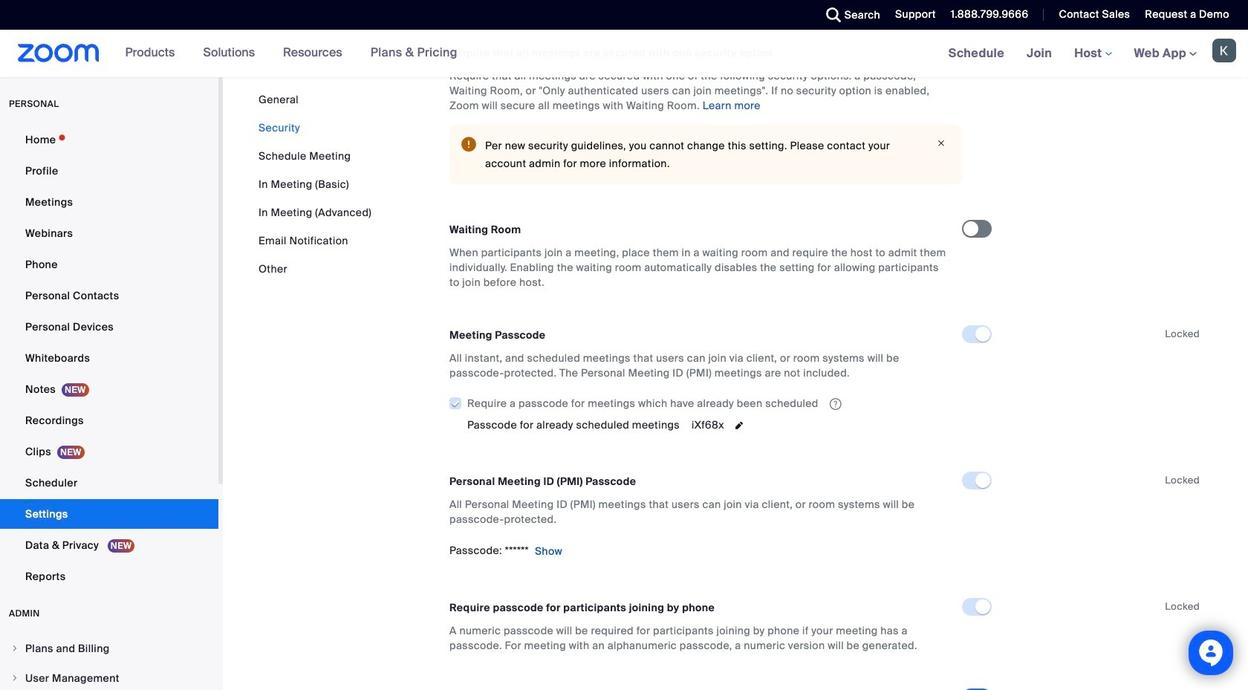 Task type: vqa. For each thing, say whether or not it's contained in the screenshot.
the Team Chat
no



Task type: describe. For each thing, give the bounding box(es) containing it.
2 menu item from the top
[[0, 665, 219, 691]]

admin menu menu
[[0, 635, 219, 691]]

warning image
[[462, 137, 477, 152]]

product information navigation
[[114, 30, 469, 77]]

zoom logo image
[[18, 44, 99, 62]]

personal menu menu
[[0, 125, 219, 593]]



Task type: locate. For each thing, give the bounding box(es) containing it.
1 vertical spatial menu item
[[0, 665, 219, 691]]

profile picture image
[[1213, 39, 1237, 62]]

0 vertical spatial menu item
[[0, 635, 219, 663]]

right image
[[10, 674, 19, 683]]

1 menu item from the top
[[0, 635, 219, 663]]

edit password for meetings which have already been scheduled image
[[731, 419, 749, 433]]

alert
[[450, 125, 963, 184]]

menu item
[[0, 635, 219, 663], [0, 665, 219, 691]]

close image
[[933, 137, 951, 150]]

banner
[[0, 30, 1249, 78]]

menu bar
[[259, 92, 372, 277]]

meetings navigation
[[938, 30, 1249, 78]]

right image
[[10, 645, 19, 653]]



